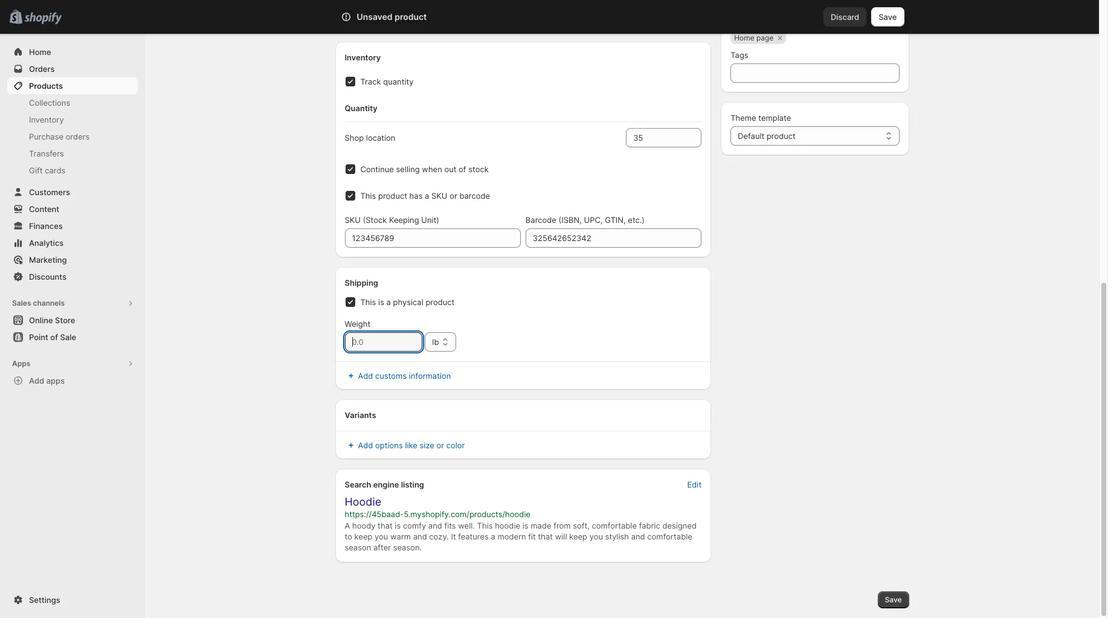 Task type: vqa. For each thing, say whether or not it's contained in the screenshot.
Search products Text Field
no



Task type: describe. For each thing, give the bounding box(es) containing it.
1 vertical spatial that
[[538, 532, 553, 542]]

1 keep from the left
[[355, 532, 373, 542]]

continue
[[361, 164, 394, 174]]

template
[[759, 113, 791, 123]]

home link
[[7, 44, 138, 60]]

continue selling when out of stock
[[361, 164, 489, 174]]

like
[[405, 441, 418, 450]]

this for this product has a sku or barcode
[[361, 191, 376, 201]]

Weight text field
[[345, 332, 423, 352]]

settings
[[29, 595, 60, 605]]

SKU (Stock Keeping Unit) text field
[[345, 228, 521, 248]]

theme
[[731, 113, 757, 123]]

online store link
[[7, 312, 138, 329]]

add apps button
[[7, 372, 138, 389]]

will
[[555, 532, 567, 542]]

0 horizontal spatial is
[[378, 297, 384, 307]]

sku (stock keeping unit)
[[345, 215, 439, 225]]

add apps
[[29, 376, 65, 386]]

stock
[[469, 164, 489, 174]]

hoodie
[[495, 521, 520, 531]]

shop
[[345, 133, 364, 143]]

https://45baad-
[[345, 510, 404, 519]]

shopify image
[[24, 13, 62, 25]]

unsaved
[[357, 11, 393, 22]]

quantity
[[383, 77, 414, 86]]

home for home page
[[734, 33, 755, 42]]

content
[[29, 204, 59, 214]]

2 keep from the left
[[569, 532, 587, 542]]

cozy.
[[429, 532, 449, 542]]

online store button
[[0, 312, 145, 329]]

point
[[29, 332, 48, 342]]

add for add options like size or color
[[358, 441, 373, 450]]

content link
[[7, 201, 138, 218]]

customs
[[375, 371, 407, 381]]

unsaved product
[[357, 11, 427, 22]]

features
[[458, 532, 489, 542]]

search for search
[[394, 12, 420, 22]]

hoodie https://45baad-5.myshopify.com/products/hoodie a hoody that is comfy and fits well. this hoodie is made from soft, comfortable fabric designed to keep you warm and cozy. it features a modern fit that will keep you stylish and comfortable season after season.
[[345, 496, 697, 552]]

keeping
[[389, 215, 419, 225]]

finances
[[29, 221, 63, 231]]

add for add customs information
[[358, 371, 373, 381]]

search for search engine listing
[[345, 480, 371, 490]]

after
[[374, 543, 391, 552]]

1 vertical spatial save button
[[878, 592, 909, 609]]

listing
[[401, 480, 424, 490]]

size
[[420, 441, 434, 450]]

comfy
[[403, 521, 426, 531]]

track quantity
[[361, 77, 414, 86]]

2 horizontal spatial is
[[523, 521, 529, 531]]

this inside hoodie https://45baad-5.myshopify.com/products/hoodie a hoody that is comfy and fits well. this hoodie is made from soft, comfortable fabric designed to keep you warm and cozy. it features a modern fit that will keep you stylish and comfortable season after season.
[[477, 521, 493, 531]]

0 vertical spatial or
[[450, 191, 457, 201]]

store
[[55, 315, 75, 325]]

this product has a sku or barcode
[[361, 191, 490, 201]]

products
[[29, 81, 63, 91]]

product for default
[[767, 131, 796, 141]]

when
[[422, 164, 442, 174]]

this for this is a physical product
[[361, 297, 376, 307]]

track
[[361, 77, 381, 86]]

made
[[531, 521, 552, 531]]

hoody
[[352, 521, 376, 531]]

channels
[[33, 299, 65, 308]]

save for topmost save button
[[879, 12, 897, 22]]

lb
[[432, 337, 439, 347]]

purchase orders
[[29, 132, 90, 141]]

Tags text field
[[731, 63, 900, 83]]

transfers
[[29, 149, 64, 158]]

location
[[366, 133, 396, 143]]

home page
[[734, 33, 774, 42]]

orders
[[66, 132, 90, 141]]

(isbn,
[[559, 215, 582, 225]]

products link
[[7, 77, 138, 94]]

gift cards link
[[7, 162, 138, 179]]

1 horizontal spatial of
[[459, 164, 466, 174]]

selling
[[396, 164, 420, 174]]

information
[[409, 371, 451, 381]]

hoodie
[[345, 496, 382, 508]]

from
[[554, 521, 571, 531]]

upc,
[[584, 215, 603, 225]]

apps
[[46, 376, 65, 386]]

collections
[[29, 98, 70, 108]]



Task type: locate. For each thing, give the bounding box(es) containing it.
sku right has
[[432, 191, 448, 201]]

0 horizontal spatial inventory
[[29, 115, 64, 125]]

add options like size or color button
[[338, 437, 472, 454]]

0 vertical spatial a
[[425, 191, 429, 201]]

is left the physical
[[378, 297, 384, 307]]

None number field
[[626, 128, 684, 147]]

and down comfy
[[413, 532, 427, 542]]

modern
[[498, 532, 526, 542]]

product down template
[[767, 131, 796, 141]]

soft,
[[573, 521, 590, 531]]

unit)
[[421, 215, 439, 225]]

add for add apps
[[29, 376, 44, 386]]

1 horizontal spatial keep
[[569, 532, 587, 542]]

add left the apps
[[29, 376, 44, 386]]

1 vertical spatial comfortable
[[648, 532, 693, 542]]

home page link
[[734, 32, 774, 44]]

season
[[345, 543, 371, 552]]

point of sale button
[[0, 329, 145, 346]]

a left the physical
[[387, 297, 391, 307]]

you up after
[[375, 532, 388, 542]]

1 horizontal spatial search
[[394, 12, 420, 22]]

1 vertical spatial or
[[437, 441, 444, 450]]

point of sale
[[29, 332, 76, 342]]

1 horizontal spatial comfortable
[[648, 532, 693, 542]]

physical
[[393, 297, 424, 307]]

and down fabric
[[631, 532, 645, 542]]

that down the made
[[538, 532, 553, 542]]

inventory up purchase
[[29, 115, 64, 125]]

season.
[[393, 543, 422, 552]]

comfortable down designed
[[648, 532, 693, 542]]

inventory link
[[7, 111, 138, 128]]

cards
[[45, 166, 65, 175]]

analytics link
[[7, 235, 138, 251]]

shipping
[[345, 278, 378, 288]]

sales
[[12, 299, 31, 308]]

it
[[451, 532, 456, 542]]

0 horizontal spatial search
[[345, 480, 371, 490]]

1 horizontal spatial home
[[734, 33, 755, 42]]

0 vertical spatial that
[[378, 521, 393, 531]]

0 horizontal spatial keep
[[355, 532, 373, 542]]

product right the physical
[[426, 297, 455, 307]]

0 vertical spatial home
[[734, 33, 755, 42]]

0 horizontal spatial and
[[413, 532, 427, 542]]

save for the bottom save button
[[885, 595, 902, 604]]

1 vertical spatial save
[[885, 595, 902, 604]]

fits
[[445, 521, 456, 531]]

sales channels
[[12, 299, 65, 308]]

weight
[[345, 319, 371, 329]]

1 you from the left
[[375, 532, 388, 542]]

0 vertical spatial inventory
[[345, 53, 381, 62]]

search inside "button"
[[394, 12, 420, 22]]

comfortable up stylish
[[592, 521, 637, 531]]

customers link
[[7, 184, 138, 201]]

you
[[375, 532, 388, 542], [590, 532, 603, 542]]

1 vertical spatial sku
[[345, 215, 361, 225]]

1 vertical spatial inventory
[[29, 115, 64, 125]]

sale
[[60, 332, 76, 342]]

keep down hoody
[[355, 532, 373, 542]]

is up 'fit'
[[523, 521, 529, 531]]

0 vertical spatial save
[[879, 12, 897, 22]]

product right unsaved
[[395, 11, 427, 22]]

0 vertical spatial this
[[361, 191, 376, 201]]

customers
[[29, 187, 70, 197]]

0 vertical spatial sku
[[432, 191, 448, 201]]

default
[[738, 131, 765, 141]]

add inside add customs information button
[[358, 371, 373, 381]]

point of sale link
[[7, 329, 138, 346]]

add left customs
[[358, 371, 373, 381]]

1 horizontal spatial that
[[538, 532, 553, 542]]

marketing link
[[7, 251, 138, 268]]

search engine listing
[[345, 480, 424, 490]]

barcode
[[460, 191, 490, 201]]

(stock
[[363, 215, 387, 225]]

product left has
[[378, 191, 407, 201]]

shop location
[[345, 133, 396, 143]]

this down shipping
[[361, 297, 376, 307]]

2 you from the left
[[590, 532, 603, 542]]

1 horizontal spatial you
[[590, 532, 603, 542]]

collections link
[[7, 94, 138, 111]]

2 vertical spatial this
[[477, 521, 493, 531]]

tags
[[731, 50, 749, 60]]

finances link
[[7, 218, 138, 235]]

this is a physical product
[[361, 297, 455, 307]]

inventory up track
[[345, 53, 381, 62]]

gift
[[29, 166, 43, 175]]

or right size
[[437, 441, 444, 450]]

home for home
[[29, 47, 51, 57]]

transfers link
[[7, 145, 138, 162]]

1 horizontal spatial inventory
[[345, 53, 381, 62]]

0 horizontal spatial or
[[437, 441, 444, 450]]

fit
[[528, 532, 536, 542]]

a down hoodie
[[491, 532, 495, 542]]

add inside add options like size or color button
[[358, 441, 373, 450]]

gtin,
[[605, 215, 626, 225]]

1 vertical spatial home
[[29, 47, 51, 57]]

home up "tags"
[[734, 33, 755, 42]]

add
[[358, 371, 373, 381], [29, 376, 44, 386], [358, 441, 373, 450]]

barcode (isbn, upc, gtin, etc.)
[[526, 215, 645, 225]]

and up cozy.
[[428, 521, 442, 531]]

1 horizontal spatial is
[[395, 521, 401, 531]]

0 horizontal spatial home
[[29, 47, 51, 57]]

1 vertical spatial search
[[345, 480, 371, 490]]

stylish
[[605, 532, 629, 542]]

this up (stock
[[361, 191, 376, 201]]

1 vertical spatial this
[[361, 297, 376, 307]]

0 horizontal spatial a
[[387, 297, 391, 307]]

1 horizontal spatial and
[[428, 521, 442, 531]]

0 vertical spatial search
[[394, 12, 420, 22]]

search
[[394, 12, 420, 22], [345, 480, 371, 490]]

that down https://45baad-
[[378, 521, 393, 531]]

has
[[410, 191, 423, 201]]

5.myshopify.com/products/hoodie
[[404, 510, 531, 519]]

or left the barcode on the top of the page
[[450, 191, 457, 201]]

a
[[425, 191, 429, 201], [387, 297, 391, 307], [491, 532, 495, 542]]

of right the out
[[459, 164, 466, 174]]

apps button
[[7, 355, 138, 372]]

online
[[29, 315, 53, 325]]

fabric
[[639, 521, 660, 531]]

0 horizontal spatial sku
[[345, 215, 361, 225]]

orders
[[29, 64, 55, 74]]

discounts link
[[7, 268, 138, 285]]

2 horizontal spatial and
[[631, 532, 645, 542]]

0 vertical spatial save button
[[872, 7, 904, 27]]

home
[[734, 33, 755, 42], [29, 47, 51, 57]]

purchase
[[29, 132, 64, 141]]

sku left (stock
[[345, 215, 361, 225]]

1 vertical spatial a
[[387, 297, 391, 307]]

edit button
[[680, 476, 709, 493]]

purchase orders link
[[7, 128, 138, 145]]

1 vertical spatial of
[[50, 332, 58, 342]]

1 horizontal spatial a
[[425, 191, 429, 201]]

a inside hoodie https://45baad-5.myshopify.com/products/hoodie a hoody that is comfy and fits well. this hoodie is made from soft, comfortable fabric designed to keep you warm and cozy. it features a modern fit that will keep you stylish and comfortable season after season.
[[491, 532, 495, 542]]

0 horizontal spatial of
[[50, 332, 58, 342]]

add inside "add apps" button
[[29, 376, 44, 386]]

search right unsaved
[[394, 12, 420, 22]]

0 vertical spatial of
[[459, 164, 466, 174]]

0 horizontal spatial comfortable
[[592, 521, 637, 531]]

out
[[444, 164, 457, 174]]

marketing
[[29, 255, 67, 265]]

is up warm
[[395, 521, 401, 531]]

2 vertical spatial a
[[491, 532, 495, 542]]

add customs information button
[[338, 367, 709, 384]]

orders link
[[7, 60, 138, 77]]

of left 'sale'
[[50, 332, 58, 342]]

default product
[[738, 131, 796, 141]]

add options like size or color
[[358, 441, 465, 450]]

a right has
[[425, 191, 429, 201]]

2 horizontal spatial a
[[491, 532, 495, 542]]

comfortable
[[592, 521, 637, 531], [648, 532, 693, 542]]

online store
[[29, 315, 75, 325]]

this up features
[[477, 521, 493, 531]]

sales channels button
[[7, 295, 138, 312]]

warm
[[390, 532, 411, 542]]

options
[[375, 441, 403, 450]]

Barcode (ISBN, UPC, GTIN, etc.) text field
[[526, 228, 702, 248]]

or inside button
[[437, 441, 444, 450]]

product for unsaved
[[395, 11, 427, 22]]

add left options
[[358, 441, 373, 450]]

well.
[[458, 521, 475, 531]]

0 horizontal spatial you
[[375, 532, 388, 542]]

search up 'hoodie'
[[345, 480, 371, 490]]

etc.)
[[628, 215, 645, 225]]

analytics
[[29, 238, 64, 248]]

product for this
[[378, 191, 407, 201]]

discard button
[[824, 7, 867, 27]]

add customs information
[[358, 371, 451, 381]]

and
[[428, 521, 442, 531], [413, 532, 427, 542], [631, 532, 645, 542]]

of inside button
[[50, 332, 58, 342]]

variants
[[345, 410, 376, 420]]

you down soft, at the bottom right
[[590, 532, 603, 542]]

to
[[345, 532, 352, 542]]

0 vertical spatial comfortable
[[592, 521, 637, 531]]

page
[[757, 33, 774, 42]]

settings link
[[7, 592, 138, 609]]

keep down soft, at the bottom right
[[569, 532, 587, 542]]

0 horizontal spatial that
[[378, 521, 393, 531]]

1 horizontal spatial sku
[[432, 191, 448, 201]]

1 horizontal spatial or
[[450, 191, 457, 201]]

home up the orders
[[29, 47, 51, 57]]



